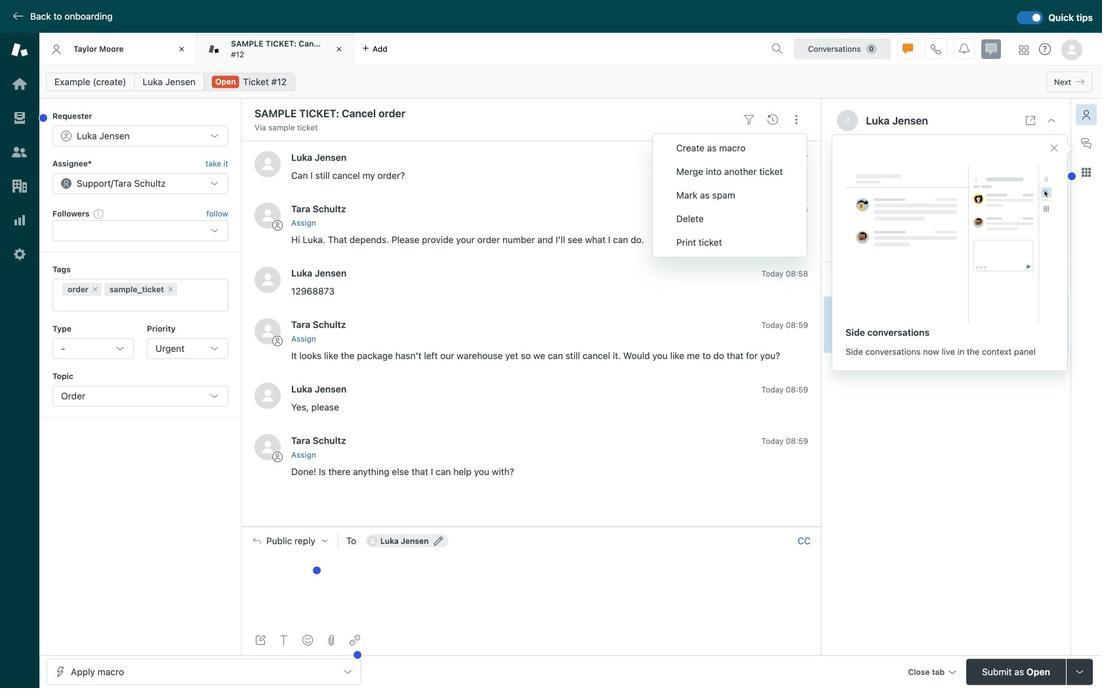 Task type: locate. For each thing, give the bounding box(es) containing it.
ticket actions image
[[791, 115, 802, 125]]

format text image
[[279, 636, 289, 646]]

5 avatar image from the top
[[255, 383, 281, 409]]

filter image
[[744, 115, 754, 125]]

1 today 08:58 text field from the top
[[762, 205, 808, 214]]

2 today 08:59 text field from the top
[[762, 385, 808, 395]]

4 menu item from the top
[[653, 207, 807, 231]]

remove image
[[91, 286, 99, 294], [167, 286, 174, 294]]

1 vertical spatial today 08:58 text field
[[762, 269, 808, 279]]

customers image
[[11, 144, 28, 161]]

Today 08:58 text field
[[762, 205, 808, 214], [762, 269, 808, 279]]

1 today 08:59 text field from the top
[[762, 321, 808, 330]]

None field
[[62, 224, 200, 238]]

get started image
[[11, 75, 28, 93]]

2 avatar image from the top
[[255, 203, 281, 229]]

today 08:58 text field down today 08:57 text box in the right top of the page
[[762, 205, 808, 214]]

close image
[[175, 43, 188, 56], [1046, 115, 1057, 126]]

admin image
[[11, 246, 28, 263]]

0 vertical spatial close image
[[175, 43, 188, 56]]

info on adding followers image
[[93, 209, 104, 219]]

notifications image
[[959, 44, 970, 54]]

0 horizontal spatial close image
[[175, 43, 188, 56]]

zendesk image
[[0, 688, 39, 689]]

Today 08:57 text field
[[762, 153, 808, 163]]

add link (cmd k) image
[[350, 636, 360, 646]]

0 vertical spatial today 08:59 text field
[[762, 321, 808, 330]]

zendesk chat image
[[981, 39, 1001, 59]]

1 menu item from the top
[[653, 136, 807, 160]]

3 avatar image from the top
[[255, 267, 281, 293]]

menu
[[652, 133, 807, 258]]

1 horizontal spatial remove image
[[167, 286, 174, 294]]

draft mode image
[[255, 636, 266, 646]]

2 remove image from the left
[[167, 286, 174, 294]]

Today 08:59 text field
[[762, 437, 808, 446]]

avatar image
[[255, 151, 281, 177], [255, 203, 281, 229], [255, 267, 281, 293], [255, 319, 281, 345], [255, 383, 281, 409], [255, 435, 281, 461]]

1 vertical spatial close image
[[1046, 115, 1057, 126]]

menu item
[[653, 136, 807, 160], [653, 160, 807, 184], [653, 184, 807, 207], [653, 207, 807, 231], [653, 231, 807, 255]]

today 08:58 text field right additional actions icon
[[762, 269, 808, 279]]

add attachment image
[[326, 636, 337, 646]]

conversationlabel log
[[241, 141, 821, 527]]

0 vertical spatial today 08:58 text field
[[762, 205, 808, 214]]

apps image
[[1081, 167, 1092, 178]]

2 menu item from the top
[[653, 160, 807, 184]]

1 horizontal spatial close image
[[1046, 115, 1057, 126]]

3 menu item from the top
[[653, 184, 807, 207]]

view more details image
[[1025, 115, 1036, 126]]

Today 08:59 text field
[[762, 321, 808, 330], [762, 385, 808, 395]]

tab
[[39, 33, 197, 66], [197, 33, 354, 66]]

user image
[[844, 117, 852, 125], [845, 118, 850, 124]]

reporting image
[[11, 212, 28, 229]]

Today 08:57 text field
[[863, 321, 909, 330]]

1 vertical spatial today 08:59 text field
[[762, 385, 808, 395]]

0 horizontal spatial remove image
[[91, 286, 99, 294]]



Task type: vqa. For each thing, say whether or not it's contained in the screenshot.
progress bar image
no



Task type: describe. For each thing, give the bounding box(es) containing it.
secondary element
[[39, 69, 1102, 95]]

close image inside tab
[[175, 43, 188, 56]]

close image
[[333, 43, 346, 56]]

luka.jensen@example.com image
[[367, 536, 378, 547]]

Subject field
[[252, 106, 735, 121]]

edit user image
[[434, 537, 443, 546]]

2 tab from the left
[[197, 33, 354, 66]]

hide composer image
[[526, 522, 537, 532]]

button displays agent's chat status as away. image
[[903, 44, 913, 54]]

6 avatar image from the top
[[255, 435, 281, 461]]

main element
[[0, 33, 39, 689]]

1 tab from the left
[[39, 33, 197, 66]]

4 avatar image from the top
[[255, 319, 281, 345]]

organizations image
[[11, 178, 28, 195]]

views image
[[11, 110, 28, 127]]

insert emojis image
[[302, 636, 313, 646]]

Public reply composer text field
[[247, 555, 815, 583]]

Add user notes text field
[[899, 208, 1053, 252]]

zendesk products image
[[1019, 46, 1029, 55]]

additional actions image
[[741, 269, 751, 279]]

5 menu item from the top
[[653, 231, 807, 255]]

customer context image
[[1081, 110, 1092, 120]]

2 today 08:58 text field from the top
[[762, 269, 808, 279]]

get help image
[[1039, 43, 1051, 55]]

1 avatar image from the top
[[255, 151, 281, 177]]

1 remove image from the left
[[91, 286, 99, 294]]

zendesk support image
[[11, 41, 28, 58]]

events image
[[768, 115, 778, 125]]

tabs tab list
[[39, 33, 766, 66]]



